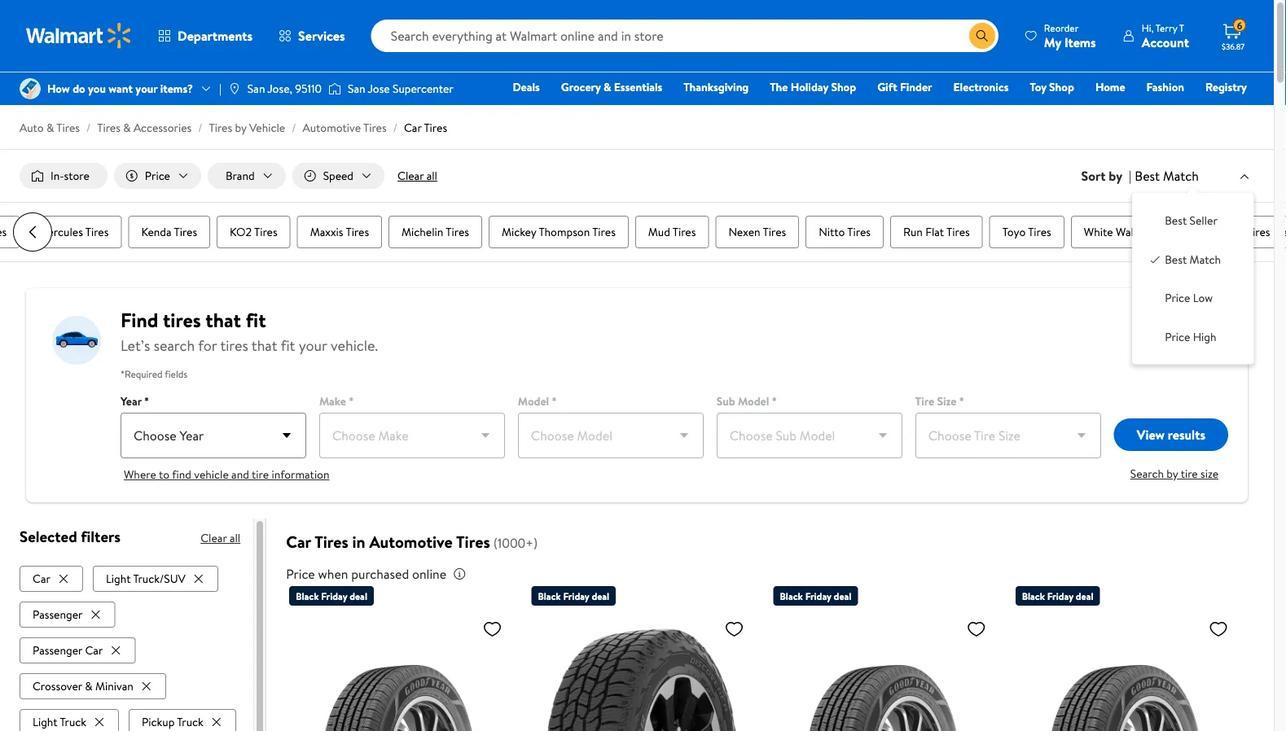 Task type: locate. For each thing, give the bounding box(es) containing it.
truck inside "list item"
[[177, 715, 204, 730]]

passenger list item
[[20, 599, 119, 628]]

car down supercenter
[[404, 120, 422, 136]]

best match
[[1136, 167, 1200, 185], [1166, 252, 1222, 268]]

& right auto
[[46, 120, 54, 136]]

deal for goodyear reliant all-season 225/60r17 99v all-season tire image
[[350, 590, 368, 604]]

3 black friday deal from the left
[[780, 590, 852, 604]]

tires right for
[[220, 336, 248, 356]]

0 horizontal spatial clear all
[[201, 531, 241, 547]]

1 vertical spatial |
[[1130, 167, 1132, 185]]

by
[[235, 120, 247, 136], [1110, 167, 1123, 185], [1167, 466, 1179, 482]]

5 * from the left
[[960, 394, 965, 410]]

& inside the grocery & essentials link
[[604, 79, 612, 95]]

reorder
[[1045, 21, 1079, 35]]

* for year *
[[144, 394, 149, 410]]

passenger car
[[33, 643, 103, 659]]

&
[[604, 79, 612, 95], [46, 120, 54, 136], [123, 120, 131, 136], [85, 679, 93, 695]]

1 / from the left
[[86, 120, 91, 136]]

light for light truck
[[33, 715, 58, 730]]

1 deal from the left
[[350, 590, 368, 604]]

1 black from the left
[[296, 590, 319, 604]]

0 vertical spatial clear all button
[[391, 163, 444, 189]]

/ right accessories
[[198, 120, 203, 136]]

1 passenger from the top
[[33, 607, 83, 623]]

0 horizontal spatial model
[[518, 394, 549, 410]]

selected
[[20, 527, 77, 548]]

toyo
[[1003, 224, 1027, 240]]

1 vertical spatial passenger
[[33, 643, 82, 659]]

tires up the search
[[163, 307, 201, 334]]

3 deal from the left
[[834, 590, 852, 604]]

automotive up online
[[370, 531, 453, 554]]

black friday deal
[[296, 590, 368, 604], [538, 590, 610, 604], [780, 590, 852, 604], [1023, 590, 1094, 604]]

/
[[86, 120, 91, 136], [198, 120, 203, 136], [292, 120, 296, 136], [393, 120, 398, 136]]

0 vertical spatial |
[[219, 81, 222, 97]]

1 horizontal spatial shop
[[1050, 79, 1075, 95]]

2 friday from the left
[[564, 590, 590, 604]]

0 vertical spatial that
[[206, 307, 241, 334]]

vehicle
[[194, 467, 229, 483]]

clear all button down car tires link
[[391, 163, 444, 189]]

san for san jose, 95110
[[248, 81, 265, 97]]

95110
[[295, 81, 322, 97]]

light inside list item
[[33, 715, 58, 730]]

all for the bottommost clear all button
[[230, 531, 241, 547]]

shop right toy
[[1050, 79, 1075, 95]]

& for tires
[[46, 120, 54, 136]]

add to favorites list, cooper discoverer all-terrain 275/55r20 117t light truck & suv tire image
[[725, 619, 745, 640]]

passenger inside button
[[33, 607, 83, 623]]

grocery & essentials
[[561, 79, 663, 95]]

3 black from the left
[[780, 590, 803, 604]]

 image for san
[[328, 81, 342, 97]]

0 horizontal spatial tires
[[163, 307, 201, 334]]

nitto tires
[[820, 224, 872, 240]]

car down selected
[[33, 571, 50, 587]]

best right sort by |
[[1136, 167, 1161, 185]]

1 horizontal spatial clear
[[398, 168, 424, 184]]

pickup truck list item
[[129, 706, 239, 732]]

0 horizontal spatial |
[[219, 81, 222, 97]]

white wall tires
[[1085, 224, 1163, 240]]

2 * from the left
[[349, 394, 354, 410]]

results
[[1169, 426, 1206, 444]]

passenger down car button
[[33, 607, 83, 623]]

all for clear all button in the the sort and filter section element
[[427, 168, 438, 184]]

0 horizontal spatial clear all button
[[201, 526, 241, 552]]

your left vehicle.
[[299, 336, 327, 356]]

price inside dropdown button
[[145, 168, 170, 184]]

1 truck from the left
[[60, 715, 86, 730]]

automotive tires link
[[303, 120, 387, 136]]

mud
[[649, 224, 671, 240]]

price low
[[1166, 290, 1214, 306]]

0 vertical spatial best match
[[1136, 167, 1200, 185]]

2 vertical spatial best
[[1166, 252, 1188, 268]]

t
[[1180, 21, 1185, 35]]

0 vertical spatial tires
[[163, 307, 201, 334]]

the holiday shop link
[[763, 78, 864, 96]]

make
[[319, 394, 346, 410]]

0 horizontal spatial  image
[[20, 78, 41, 99]]

0 horizontal spatial automotive
[[303, 120, 361, 136]]

shop right the holiday
[[832, 79, 857, 95]]

0 vertical spatial best
[[1136, 167, 1161, 185]]

light down crossover
[[33, 715, 58, 730]]

1 vertical spatial all
[[230, 531, 241, 547]]

tire left size
[[1181, 466, 1199, 482]]

price
[[145, 168, 170, 184], [1166, 290, 1191, 306], [1166, 329, 1191, 345], [286, 566, 315, 584]]

0 vertical spatial clear all
[[398, 168, 438, 184]]

clear
[[398, 168, 424, 184], [201, 531, 227, 547]]

0 vertical spatial clear
[[398, 168, 424, 184]]

automotive down 95110
[[303, 120, 361, 136]]

match up the best seller
[[1164, 167, 1200, 185]]

passenger up crossover
[[33, 643, 82, 659]]

2 deal from the left
[[592, 590, 610, 604]]

price button
[[114, 163, 201, 189]]

1 friday from the left
[[321, 590, 347, 604]]

legal information image
[[453, 568, 466, 581]]

best match up the best seller
[[1136, 167, 1200, 185]]

reorder my items
[[1045, 21, 1097, 51]]

shop
[[832, 79, 857, 95], [1050, 79, 1075, 95]]

run
[[904, 224, 924, 240]]

thanksgiving
[[684, 79, 749, 95]]

year
[[121, 394, 142, 410]]

vehicle.
[[331, 336, 378, 356]]

tires right nexen
[[764, 224, 787, 240]]

car inside the passenger car button
[[85, 643, 103, 659]]

tires right 'wall'
[[1140, 224, 1163, 240]]

car list item
[[20, 563, 86, 592]]

san left jose,
[[248, 81, 265, 97]]

1 horizontal spatial light
[[106, 571, 131, 587]]

tires right ko2
[[255, 224, 278, 240]]

tires right toyo
[[1029, 224, 1052, 240]]

| right sort
[[1130, 167, 1132, 185]]

black for goodyear reliant all-season 245/60r18 105v all-season tire image at bottom
[[780, 590, 803, 604]]

best right best match radio
[[1166, 252, 1188, 268]]

add to favorites list, goodyear reliant all-season 225/60r17 99v all-season tire image
[[483, 619, 502, 640]]

1 horizontal spatial tires
[[220, 336, 248, 356]]

truck for light truck
[[60, 715, 86, 730]]

/ left car tires link
[[393, 120, 398, 136]]

2 horizontal spatial by
[[1167, 466, 1179, 482]]

best inside popup button
[[1136, 167, 1161, 185]]

san left the jose
[[348, 81, 366, 97]]

brand
[[226, 168, 255, 184]]

jose
[[368, 81, 390, 97]]

sub
[[717, 394, 736, 410]]

tire size *
[[916, 394, 965, 410]]

in
[[353, 531, 366, 554]]

tire inside "button"
[[1181, 466, 1199, 482]]

truck down crossover & minivan at the bottom left of the page
[[60, 715, 86, 730]]

0 vertical spatial by
[[235, 120, 247, 136]]

1 vertical spatial clear
[[201, 531, 227, 547]]

all down car tires link
[[427, 168, 438, 184]]

light truck list item
[[20, 706, 122, 732]]

1 horizontal spatial clear all
[[398, 168, 438, 184]]

all inside the sort and filter section element
[[427, 168, 438, 184]]

your right want
[[136, 81, 158, 97]]

goodyear reliant all-season 225/55r17 97v all-season tire image
[[1016, 613, 1236, 732]]

let's
[[121, 336, 150, 356]]

light truck button
[[20, 710, 119, 732]]

registry one debit
[[1123, 79, 1248, 118]]

tires right "yokohama"
[[1248, 224, 1271, 240]]

crossover & minivan
[[33, 679, 134, 695]]

0 horizontal spatial truck
[[60, 715, 86, 730]]

passenger
[[33, 607, 83, 623], [33, 643, 82, 659]]

4 black from the left
[[1023, 590, 1046, 604]]

passenger button
[[20, 602, 115, 628]]

add to favorites list, goodyear reliant all-season 245/60r18 105v all-season tire image
[[967, 619, 987, 640]]

 image right 95110
[[328, 81, 342, 97]]

match down "yokohama"
[[1190, 252, 1222, 268]]

size
[[938, 394, 957, 410]]

4 deal from the left
[[1076, 590, 1094, 604]]

1 black friday deal from the left
[[296, 590, 368, 604]]

clear down vehicle
[[201, 531, 227, 547]]

1 horizontal spatial tire
[[1181, 466, 1199, 482]]

0 horizontal spatial light
[[33, 715, 58, 730]]

1 vertical spatial by
[[1110, 167, 1123, 185]]

yokohama
[[1196, 224, 1246, 240]]

0 horizontal spatial shop
[[832, 79, 857, 95]]

*
[[144, 394, 149, 410], [349, 394, 354, 410], [552, 394, 557, 410], [772, 394, 777, 410], [960, 394, 965, 410]]

passenger for passenger car
[[33, 643, 82, 659]]

1 horizontal spatial truck
[[177, 715, 204, 730]]

1 horizontal spatial  image
[[328, 81, 342, 97]]

speed button
[[292, 163, 385, 189]]

deal
[[350, 590, 368, 604], [592, 590, 610, 604], [834, 590, 852, 604], [1076, 590, 1094, 604]]

tire
[[1181, 466, 1199, 482], [252, 467, 269, 483]]

2 passenger from the top
[[33, 643, 82, 659]]

3 friday from the left
[[806, 590, 832, 604]]

finder
[[901, 79, 933, 95]]

walmart+
[[1199, 102, 1248, 118]]

applied filters section element
[[20, 527, 121, 548]]

1 vertical spatial automotive
[[370, 531, 453, 554]]

clear all down car tires link
[[398, 168, 438, 184]]

deal for the cooper discoverer all-terrain 275/55r20 117t light truck & suv tire image
[[592, 590, 610, 604]]

debit
[[1150, 102, 1178, 118]]

& left accessories
[[123, 120, 131, 136]]

nitto tires link
[[807, 216, 885, 249]]

3 * from the left
[[552, 394, 557, 410]]

by left vehicle
[[235, 120, 247, 136]]

0 horizontal spatial tire
[[252, 467, 269, 483]]

by inside the sort and filter section element
[[1110, 167, 1123, 185]]

light for light truck/suv
[[106, 571, 131, 587]]

price down accessories
[[145, 168, 170, 184]]

store
[[64, 168, 90, 184]]

 image left the how
[[20, 78, 41, 99]]

price left the when on the bottom left of page
[[286, 566, 315, 584]]

tires right flat
[[948, 224, 971, 240]]

0 vertical spatial match
[[1164, 167, 1200, 185]]

match
[[1164, 167, 1200, 185], [1190, 252, 1222, 268]]

/ right auto & tires link
[[86, 120, 91, 136]]

best match right best match radio
[[1166, 252, 1222, 268]]

tires
[[163, 307, 201, 334], [220, 336, 248, 356]]

clear all
[[398, 168, 438, 184], [201, 531, 241, 547]]

best left seller
[[1166, 213, 1188, 229]]

clear down car tires link
[[398, 168, 424, 184]]

2 black friday deal from the left
[[538, 590, 610, 604]]

0 horizontal spatial san
[[248, 81, 265, 97]]

1 horizontal spatial fit
[[281, 336, 295, 356]]

truck for pickup truck
[[177, 715, 204, 730]]

1 san from the left
[[248, 81, 265, 97]]

for
[[198, 336, 217, 356]]

0 horizontal spatial all
[[230, 531, 241, 547]]

light left truck/suv
[[106, 571, 131, 587]]

previous slide for chipmodule list image
[[13, 213, 52, 252]]

maxxis tires link
[[298, 216, 383, 249]]

2 vertical spatial by
[[1167, 466, 1179, 482]]

0 horizontal spatial clear
[[201, 531, 227, 547]]

items?
[[160, 81, 193, 97]]

 image
[[20, 78, 41, 99], [328, 81, 342, 97]]

by inside "button"
[[1167, 466, 1179, 482]]

price left low
[[1166, 290, 1191, 306]]

do
[[73, 81, 85, 97]]

services
[[298, 27, 345, 45]]

1 horizontal spatial |
[[1130, 167, 1132, 185]]

0 horizontal spatial that
[[206, 307, 241, 334]]

list containing car
[[20, 563, 241, 732]]

information
[[272, 467, 330, 483]]

tire right and
[[252, 467, 269, 483]]

san for san jose supercenter
[[348, 81, 366, 97]]

0 vertical spatial passenger
[[33, 607, 83, 623]]

light inside 'list item'
[[106, 571, 131, 587]]

low
[[1194, 290, 1214, 306]]

walmart+ link
[[1192, 101, 1255, 119]]

by right search
[[1167, 466, 1179, 482]]

that up for
[[206, 307, 241, 334]]

1 horizontal spatial your
[[299, 336, 327, 356]]

that right for
[[252, 336, 278, 356]]

passenger inside button
[[33, 643, 82, 659]]

*required
[[121, 367, 163, 381]]

2 truck from the left
[[177, 715, 204, 730]]

2 san from the left
[[348, 81, 366, 97]]

clear all inside button
[[398, 168, 438, 184]]

tires left in
[[315, 531, 349, 554]]

& inside crossover & minivan button
[[85, 679, 93, 695]]

car up crossover & minivan list item
[[85, 643, 103, 659]]

nexen tires
[[729, 224, 787, 240]]

black for the cooper discoverer all-terrain 275/55r20 117t light truck & suv tire image
[[538, 590, 561, 604]]

0 horizontal spatial fit
[[246, 307, 266, 334]]

departments
[[178, 27, 253, 45]]

1 horizontal spatial automotive
[[370, 531, 453, 554]]

mickey thompson tires
[[502, 224, 616, 240]]

| inside the sort and filter section element
[[1130, 167, 1132, 185]]

clear inside the sort and filter section element
[[398, 168, 424, 184]]

3 / from the left
[[292, 120, 296, 136]]

2 black from the left
[[538, 590, 561, 604]]

online
[[412, 566, 447, 584]]

1 * from the left
[[144, 394, 149, 410]]

6
[[1238, 19, 1243, 32]]

clear all down where to find vehicle and tire information button
[[201, 531, 241, 547]]

view results
[[1138, 426, 1206, 444]]

run flat tires link
[[891, 216, 984, 249]]

* for make *
[[349, 394, 354, 410]]

0 horizontal spatial by
[[235, 120, 247, 136]]

tires by vehicle link
[[209, 120, 285, 136]]

your inside find tires that fit let's search for tires that fit your vehicle.
[[299, 336, 327, 356]]

4 black friday deal from the left
[[1023, 590, 1094, 604]]

1 vertical spatial light
[[33, 715, 58, 730]]

friday for goodyear reliant all-season 225/55r17 97v all-season tire image
[[1048, 590, 1074, 604]]

truck right pickup
[[177, 715, 204, 730]]

0 vertical spatial light
[[106, 571, 131, 587]]

 image
[[228, 82, 241, 95]]

0 vertical spatial all
[[427, 168, 438, 184]]

1 horizontal spatial model
[[738, 394, 770, 410]]

option group
[[1146, 206, 1241, 351]]

wall
[[1117, 224, 1138, 240]]

1 horizontal spatial by
[[1110, 167, 1123, 185]]

| up auto & tires / tires & accessories / tires by vehicle / automotive tires / car tires
[[219, 81, 222, 97]]

Walmart Site-Wide search field
[[371, 20, 999, 52]]

1 vertical spatial clear all
[[201, 531, 241, 547]]

& left minivan
[[85, 679, 93, 695]]

clear all for the bottommost clear all button
[[201, 531, 241, 547]]

0 vertical spatial automotive
[[303, 120, 361, 136]]

by right sort
[[1110, 167, 1123, 185]]

1 horizontal spatial that
[[252, 336, 278, 356]]

price for price low
[[1166, 290, 1191, 306]]

1 horizontal spatial san
[[348, 81, 366, 97]]

list
[[20, 563, 241, 732]]

price left high
[[1166, 329, 1191, 345]]

high
[[1194, 329, 1217, 345]]

truck inside list item
[[60, 715, 86, 730]]

/ right vehicle
[[292, 120, 296, 136]]

& right grocery
[[604, 79, 612, 95]]

1 vertical spatial fit
[[281, 336, 295, 356]]

in-
[[51, 168, 64, 184]]

mud tires link
[[636, 216, 710, 249]]

4 friday from the left
[[1048, 590, 1074, 604]]

1 horizontal spatial all
[[427, 168, 438, 184]]

0 horizontal spatial your
[[136, 81, 158, 97]]

tires right the kenda
[[174, 224, 198, 240]]

friday for the cooper discoverer all-terrain 275/55r20 117t light truck & suv tire image
[[564, 590, 590, 604]]

clear all button down where to find vehicle and tire information button
[[201, 526, 241, 552]]

friday
[[321, 590, 347, 604], [564, 590, 590, 604], [806, 590, 832, 604], [1048, 590, 1074, 604]]

1 vertical spatial best
[[1166, 213, 1188, 229]]

1 horizontal spatial clear all button
[[391, 163, 444, 189]]

1 vertical spatial your
[[299, 336, 327, 356]]

tires down supercenter
[[424, 120, 448, 136]]

clear all button inside the sort and filter section element
[[391, 163, 444, 189]]

yokohama tires link
[[1183, 216, 1285, 249]]

all down and
[[230, 531, 241, 547]]



Task type: vqa. For each thing, say whether or not it's contained in the screenshot.
fit to the bottom
yes



Task type: describe. For each thing, give the bounding box(es) containing it.
services button
[[266, 16, 358, 55]]

want
[[109, 81, 133, 97]]

2 shop from the left
[[1050, 79, 1075, 95]]

hercules tires link
[[27, 216, 122, 249]]

home
[[1096, 79, 1126, 95]]

nitto
[[820, 224, 846, 240]]

1 vertical spatial clear all button
[[201, 526, 241, 552]]

michelin tires link
[[389, 216, 483, 249]]

toy shop
[[1031, 79, 1075, 95]]

find tires that fit let's search for tires that fit your vehicle.
[[121, 307, 378, 356]]

hi,
[[1142, 21, 1154, 35]]

kenda
[[142, 224, 172, 240]]

tires right "hercules"
[[86, 224, 109, 240]]

sub model *
[[717, 394, 777, 410]]

friday for goodyear reliant all-season 225/60r17 99v all-season tire image
[[321, 590, 347, 604]]

light truck/suv
[[106, 571, 186, 587]]

toy shop link
[[1023, 78, 1082, 96]]

tires right michelin
[[446, 224, 470, 240]]

kenda tires
[[142, 224, 198, 240]]

car tires link
[[404, 120, 448, 136]]

yokohama tires
[[1196, 224, 1271, 240]]

1 model from the left
[[518, 394, 549, 410]]

grocery
[[561, 79, 601, 95]]

model *
[[518, 394, 557, 410]]

tires right maxxis
[[346, 224, 370, 240]]

mickey
[[502, 224, 537, 240]]

1 vertical spatial match
[[1190, 252, 1222, 268]]

fields
[[165, 367, 188, 381]]

search icon image
[[976, 29, 989, 42]]

crossover & minivan button
[[20, 674, 166, 700]]

tires right mud
[[673, 224, 697, 240]]

goodyear reliant all-season 225/60r17 99v all-season tire image
[[289, 613, 509, 732]]

crossover & minivan list item
[[20, 671, 169, 700]]

sort
[[1082, 167, 1106, 185]]

registry link
[[1199, 78, 1255, 96]]

nexen
[[729, 224, 761, 240]]

0 vertical spatial your
[[136, 81, 158, 97]]

hercules
[[40, 224, 83, 240]]

in-store
[[51, 168, 90, 184]]

sort and filter section element
[[0, 150, 1275, 202]]

white
[[1085, 224, 1114, 240]]

tires up legal information 'icon'
[[456, 531, 490, 554]]

price high
[[1166, 329, 1217, 345]]

the holiday shop
[[770, 79, 857, 95]]

black for goodyear reliant all-season 225/60r17 99v all-season tire image
[[296, 590, 319, 604]]

 image for how
[[20, 78, 41, 99]]

search by tire size button
[[1131, 465, 1223, 483]]

home link
[[1089, 78, 1133, 96]]

the
[[770, 79, 789, 95]]

year *
[[121, 394, 149, 410]]

light truck/suv list item
[[93, 563, 222, 592]]

michelin
[[402, 224, 444, 240]]

fashion
[[1147, 79, 1185, 95]]

gift finder
[[878, 79, 933, 95]]

passenger car button
[[20, 638, 136, 664]]

white wall tires link
[[1072, 216, 1176, 249]]

where to find vehicle and tire information
[[124, 467, 330, 483]]

kenda tires link
[[129, 216, 211, 249]]

best match inside popup button
[[1136, 167, 1200, 185]]

purchased
[[351, 566, 409, 584]]

add to favorites list, goodyear reliant all-season 225/55r17 97v all-season tire image
[[1209, 619, 1229, 640]]

black friday deal for the cooper discoverer all-terrain 275/55r20 117t light truck & suv tire image
[[538, 590, 610, 604]]

black friday deal for goodyear reliant all-season 225/60r17 99v all-season tire image
[[296, 590, 368, 604]]

2 model from the left
[[738, 394, 770, 410]]

you
[[88, 81, 106, 97]]

tires right auto
[[56, 120, 80, 136]]

Best Match radio
[[1149, 252, 1162, 265]]

2 / from the left
[[198, 120, 203, 136]]

1 shop from the left
[[832, 79, 857, 95]]

Search search field
[[371, 20, 999, 52]]

best match button
[[1132, 165, 1255, 187]]

car inside car button
[[33, 571, 50, 587]]

ko2 tires
[[230, 224, 278, 240]]

option group containing best seller
[[1146, 206, 1241, 351]]

maxxis
[[311, 224, 344, 240]]

1 vertical spatial best match
[[1166, 252, 1222, 268]]

goodyear reliant all-season 245/60r18 105v all-season tire image
[[774, 613, 993, 732]]

pickup
[[142, 715, 175, 730]]

tires down how do you want your items?
[[97, 120, 121, 136]]

ko2 tires link
[[217, 216, 291, 249]]

1 vertical spatial tires
[[220, 336, 248, 356]]

electronics link
[[947, 78, 1017, 96]]

auto
[[20, 120, 44, 136]]

vehicle
[[249, 120, 285, 136]]

items
[[1065, 33, 1097, 51]]

passenger car list item
[[20, 635, 139, 664]]

tires down the jose
[[363, 120, 387, 136]]

& for essentials
[[604, 79, 612, 95]]

in-store button
[[20, 163, 107, 189]]

speed
[[323, 168, 354, 184]]

price for price high
[[1166, 329, 1191, 345]]

pickup truck button
[[129, 710, 236, 732]]

match inside popup button
[[1164, 167, 1200, 185]]

vehicle type: car and truck image
[[52, 315, 101, 367]]

cooper discoverer all-terrain 275/55r20 117t light truck & suv tire image
[[532, 613, 751, 732]]

by for search by tire size
[[1167, 466, 1179, 482]]

minivan
[[95, 679, 134, 695]]

deal for goodyear reliant all-season 245/60r18 105v all-season tire image at bottom
[[834, 590, 852, 604]]

deals link
[[506, 78, 548, 96]]

price for price
[[145, 168, 170, 184]]

4 * from the left
[[772, 394, 777, 410]]

walmart image
[[26, 23, 132, 49]]

registry
[[1206, 79, 1248, 95]]

0 vertical spatial fit
[[246, 307, 266, 334]]

deal for goodyear reliant all-season 225/55r17 97v all-season tire image
[[1076, 590, 1094, 604]]

find
[[172, 467, 191, 483]]

& for minivan
[[85, 679, 93, 695]]

run flat tires
[[904, 224, 971, 240]]

1 vertical spatial that
[[252, 336, 278, 356]]

car tires in automotive tires (1000+)
[[286, 531, 538, 554]]

supercenter
[[393, 81, 454, 97]]

car left in
[[286, 531, 311, 554]]

flat
[[926, 224, 945, 240]]

tires left vehicle
[[209, 120, 232, 136]]

terry
[[1156, 21, 1178, 35]]

4 / from the left
[[393, 120, 398, 136]]

black for goodyear reliant all-season 225/55r17 97v all-season tire image
[[1023, 590, 1046, 604]]

passenger for passenger
[[33, 607, 83, 623]]

seller
[[1190, 213, 1218, 229]]

view
[[1138, 426, 1165, 444]]

electronics
[[954, 79, 1009, 95]]

tires right nitto
[[848, 224, 872, 240]]

black friday deal for goodyear reliant all-season 225/55r17 97v all-season tire image
[[1023, 590, 1094, 604]]

by for sort by |
[[1110, 167, 1123, 185]]

where
[[124, 467, 156, 483]]

selected filters
[[20, 527, 121, 548]]

tires right thompson
[[593, 224, 616, 240]]

* for model *
[[552, 394, 557, 410]]

search
[[1131, 466, 1165, 482]]

gift finder link
[[871, 78, 940, 96]]

jose,
[[268, 81, 292, 97]]

tires inside 'link'
[[948, 224, 971, 240]]

black friday deal for goodyear reliant all-season 245/60r18 105v all-season tire image at bottom
[[780, 590, 852, 604]]

deals
[[513, 79, 540, 95]]

filters
[[81, 527, 121, 548]]

clear all for clear all button in the the sort and filter section element
[[398, 168, 438, 184]]

friday for goodyear reliant all-season 245/60r18 105v all-season tire image at bottom
[[806, 590, 832, 604]]

search by tire size
[[1131, 466, 1219, 482]]

thompson
[[539, 224, 591, 240]]

mud tires
[[649, 224, 697, 240]]

price for price when purchased online
[[286, 566, 315, 584]]



